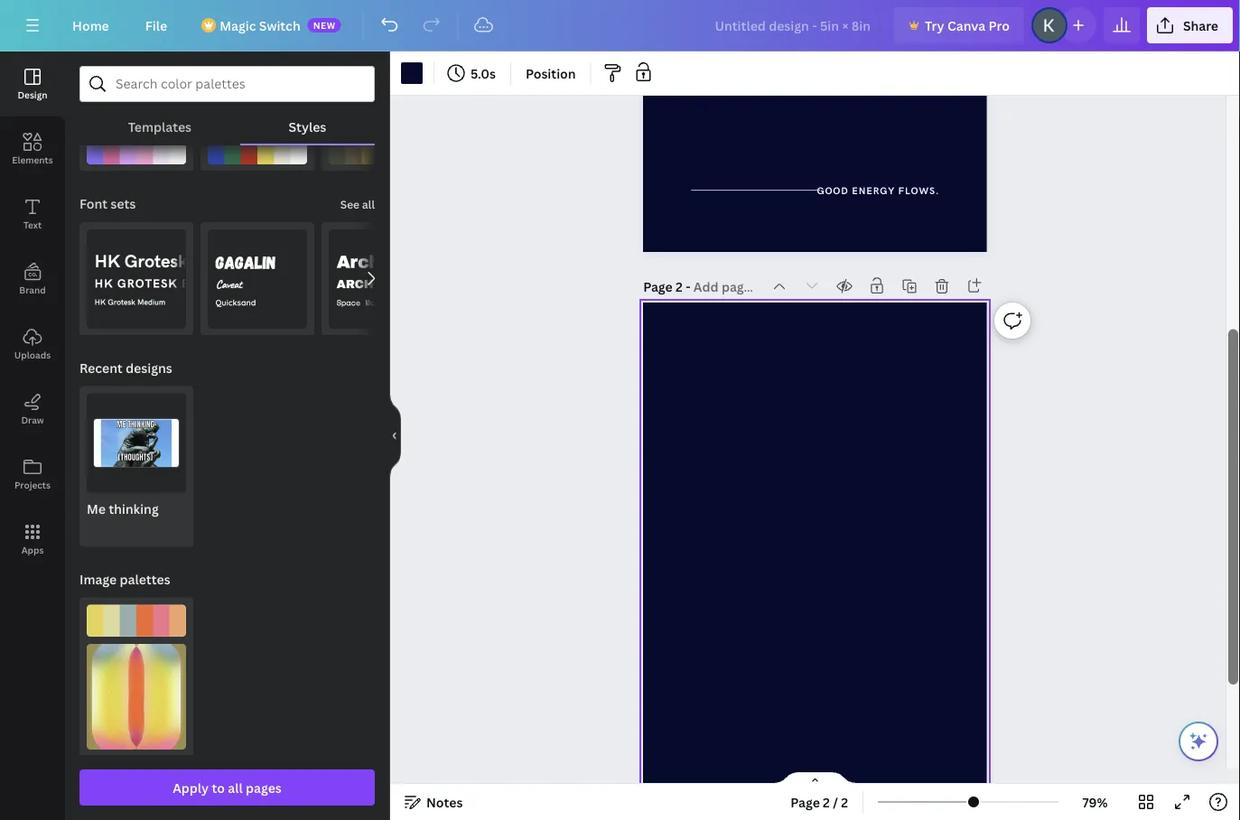 Task type: vqa. For each thing, say whether or not it's contained in the screenshot.
teams' on the right
no



Task type: describe. For each thing, give the bounding box(es) containing it.
elements button
[[0, 117, 65, 182]]

me
[[87, 501, 106, 518]]

brand button
[[0, 247, 65, 312]]

styles
[[289, 118, 327, 135]]

2 horizontal spatial 2
[[841, 794, 849, 811]]

see all button
[[339, 186, 377, 222]]

5.0s
[[471, 65, 496, 82]]

pro
[[989, 17, 1010, 34]]

brand
[[19, 284, 46, 296]]

apply "cosmic flair" style image
[[87, 65, 186, 164]]

79%
[[1083, 794, 1108, 811]]

text
[[23, 219, 42, 231]]

apps
[[21, 544, 44, 556]]

page 2 -
[[644, 278, 694, 295]]

Page title text field
[[694, 278, 760, 296]]

Design title text field
[[701, 7, 887, 43]]

all inside 'button'
[[228, 779, 243, 796]]

energy
[[852, 186, 896, 198]]

templates button
[[80, 109, 240, 144]]

styles button
[[240, 109, 375, 144]]

recent
[[80, 360, 123, 377]]

#050a30 image
[[401, 62, 423, 84]]

dreamy escapism oblongs image
[[87, 644, 186, 750]]

apps button
[[0, 507, 65, 572]]

2 for -
[[676, 278, 683, 295]]

draw
[[21, 414, 44, 426]]

file
[[145, 17, 167, 34]]

try canva pro button
[[895, 7, 1025, 43]]

share button
[[1147, 7, 1233, 43]]

good energy flows.
[[817, 186, 940, 198]]

new
[[313, 19, 336, 31]]

designs
[[126, 360, 172, 377]]

text button
[[0, 182, 65, 247]]

2 for /
[[823, 794, 830, 811]]

try
[[925, 17, 945, 34]]

side panel tab list
[[0, 52, 65, 572]]

font sets button
[[78, 186, 138, 222]]

see all
[[340, 197, 375, 212]]

/
[[833, 794, 838, 811]]

apply
[[173, 779, 209, 796]]

apply to all pages
[[173, 779, 282, 796]]

font sets
[[80, 195, 136, 212]]

page 2 / 2 button
[[784, 788, 856, 817]]

projects
[[14, 479, 51, 491]]

font
[[80, 195, 108, 212]]

magic
[[220, 17, 256, 34]]

share
[[1184, 17, 1219, 34]]



Task type: locate. For each thing, give the bounding box(es) containing it.
palettes
[[120, 571, 170, 588]]

position button
[[519, 59, 583, 88]]

all right to
[[228, 779, 243, 796]]

show pages image
[[772, 772, 859, 786]]

position
[[526, 65, 576, 82]]

elements
[[12, 154, 53, 166]]

0 horizontal spatial all
[[228, 779, 243, 796]]

1 horizontal spatial 2
[[823, 794, 830, 811]]

see
[[340, 197, 360, 212]]

switch
[[259, 17, 301, 34]]

image palettes
[[80, 571, 170, 588]]

templates
[[128, 118, 192, 135]]

2
[[676, 278, 683, 295], [823, 794, 830, 811], [841, 794, 849, 811]]

0 vertical spatial all
[[362, 197, 375, 212]]

notes
[[426, 794, 463, 811]]

Search color palettes search field
[[116, 67, 339, 101]]

recent designs
[[80, 360, 172, 377]]

uploads button
[[0, 312, 65, 377]]

page 2 / 2
[[791, 794, 849, 811]]

thinking
[[109, 501, 159, 518]]

design button
[[0, 52, 65, 117]]

1 vertical spatial all
[[228, 779, 243, 796]]

flows.
[[899, 186, 940, 198]]

pages
[[246, 779, 282, 796]]

me thinking
[[87, 501, 159, 518]]

home
[[72, 17, 109, 34]]

2 left -
[[676, 278, 683, 295]]

page left -
[[644, 278, 673, 295]]

page for page 2 -
[[644, 278, 673, 295]]

good
[[817, 186, 849, 198]]

hide image
[[389, 393, 401, 479]]

79% button
[[1066, 788, 1125, 817]]

2 left the '/' at the right of the page
[[823, 794, 830, 811]]

apply "toy store" style image
[[208, 65, 307, 164]]

to
[[212, 779, 225, 796]]

sets
[[111, 195, 136, 212]]

apply "sylvan lace" style image
[[329, 65, 428, 164]]

uploads
[[14, 349, 51, 361]]

magic switch
[[220, 17, 301, 34]]

canva
[[948, 17, 986, 34]]

home link
[[58, 7, 124, 43]]

#050a30 image
[[401, 62, 423, 84]]

2 right the '/' at the right of the page
[[841, 794, 849, 811]]

page inside button
[[791, 794, 820, 811]]

page
[[644, 278, 673, 295], [791, 794, 820, 811]]

all
[[362, 197, 375, 212], [228, 779, 243, 796]]

0 vertical spatial page
[[644, 278, 673, 295]]

design
[[18, 89, 47, 101]]

draw button
[[0, 377, 65, 442]]

1 vertical spatial page
[[791, 794, 820, 811]]

page for page 2 / 2
[[791, 794, 820, 811]]

image
[[80, 571, 117, 588]]

1 horizontal spatial page
[[791, 794, 820, 811]]

1 horizontal spatial all
[[362, 197, 375, 212]]

projects button
[[0, 442, 65, 507]]

page down show pages image
[[791, 794, 820, 811]]

canva assistant image
[[1188, 731, 1210, 753]]

5.0s button
[[442, 59, 503, 88]]

file button
[[131, 7, 182, 43]]

0 horizontal spatial 2
[[676, 278, 683, 295]]

me thinking button
[[80, 386, 193, 547]]

all inside button
[[362, 197, 375, 212]]

0 horizontal spatial page
[[644, 278, 673, 295]]

main menu bar
[[0, 0, 1241, 52]]

apply to all pages button
[[80, 770, 375, 806]]

notes button
[[398, 788, 470, 817]]

try canva pro
[[925, 17, 1010, 34]]

all right see
[[362, 197, 375, 212]]

-
[[686, 278, 691, 295]]



